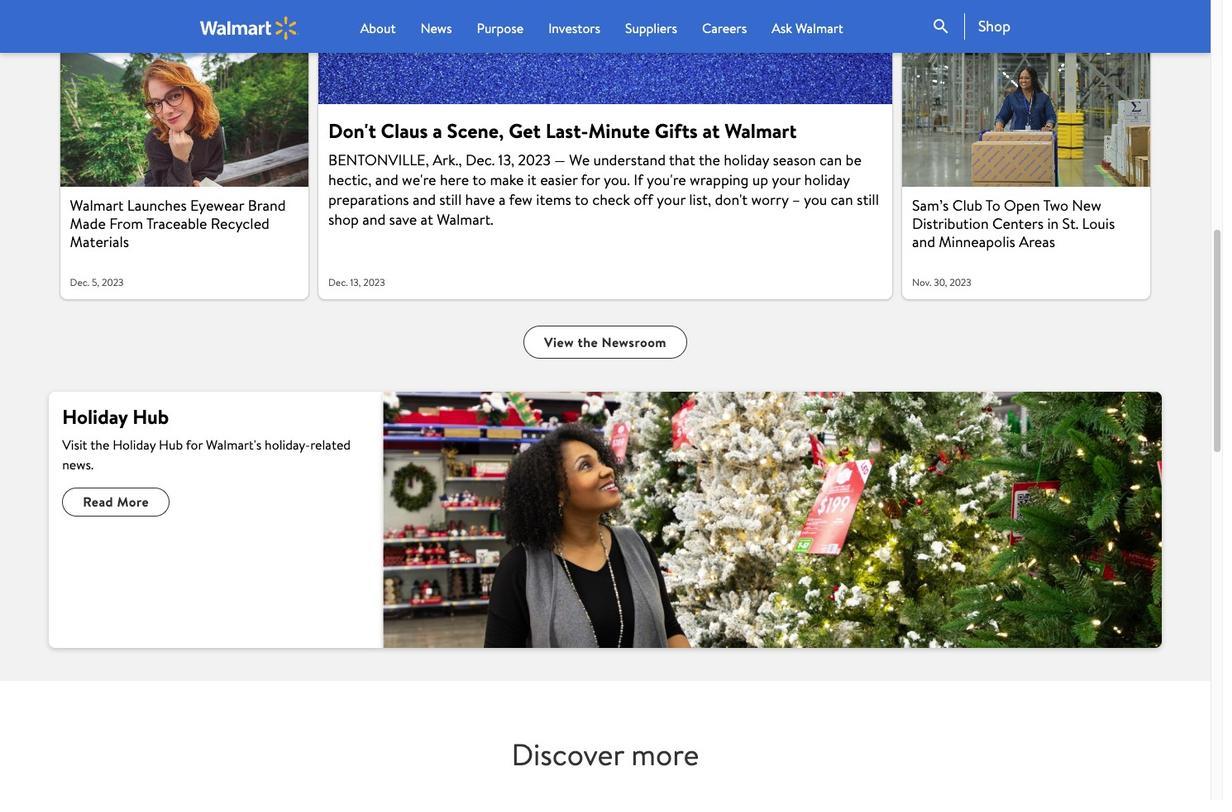 Task type: describe. For each thing, give the bounding box(es) containing it.
more
[[117, 493, 149, 511]]

0 vertical spatial hub
[[132, 403, 169, 431]]

dec. 13, 2023
[[328, 276, 385, 290]]

worry
[[752, 190, 789, 211]]

eyewear
[[190, 195, 244, 216]]

minute
[[589, 117, 650, 145]]

holiday-
[[265, 436, 310, 454]]

gifts
[[655, 117, 698, 145]]

–
[[793, 190, 801, 211]]

1 vertical spatial hub
[[159, 436, 183, 454]]

holiday hub visit the holiday hub for walmart's holiday-related news.
[[62, 403, 351, 474]]

and left here
[[413, 190, 436, 211]]

season
[[773, 150, 816, 171]]

it
[[528, 170, 537, 191]]

you.
[[604, 170, 630, 191]]

recycled
[[211, 214, 270, 234]]

save
[[389, 210, 417, 230]]

st.
[[1063, 214, 1079, 234]]

list,
[[689, 190, 712, 211]]

visit
[[62, 436, 87, 454]]

about
[[360, 19, 396, 37]]

discover
[[512, 735, 624, 776]]

1 horizontal spatial the
[[578, 334, 598, 352]]

careers link
[[702, 18, 747, 38]]

ask walmart
[[772, 19, 844, 37]]

view
[[544, 334, 574, 352]]

and left we're
[[375, 170, 399, 191]]

1 vertical spatial a
[[499, 190, 506, 211]]

make
[[490, 170, 524, 191]]

walmart.
[[437, 210, 494, 230]]

dec. 1, 2023 link
[[903, 0, 1151, 34]]

materials
[[70, 232, 129, 252]]

1,
[[934, 10, 940, 24]]

sam's club to open two new distribution centers in st. louis and minneapolis areas
[[913, 195, 1116, 252]]

easier
[[540, 170, 578, 191]]

minneapolis
[[939, 232, 1016, 252]]

items
[[536, 190, 572, 211]]

shop
[[979, 16, 1011, 36]]

1 horizontal spatial to
[[575, 190, 589, 211]]

last-
[[546, 117, 589, 145]]

get
[[509, 117, 541, 145]]

walmart's
[[206, 436, 262, 454]]

claus
[[381, 117, 428, 145]]

dec. for dec. 5, 2023
[[70, 276, 89, 290]]

more
[[632, 735, 700, 776]]

if
[[634, 170, 643, 191]]

centers
[[993, 214, 1044, 234]]

0 vertical spatial can
[[820, 150, 843, 171]]

home image
[[200, 16, 299, 39]]

areas
[[1020, 232, 1056, 252]]

2023 for dec. 5, 2023
[[102, 276, 124, 290]]

scene,
[[447, 117, 504, 145]]

careers
[[702, 19, 747, 37]]

few
[[509, 190, 533, 211]]

walmart launches eyewear brand made from traceable recycled materials
[[70, 195, 286, 252]]

13, inside 'don't claus a scene, get last-minute gifts at walmart bentonville, ark., dec. 13, 2023 — we understand that the holiday season can be hectic, and we're here to make it easier for you. if you're wrapping up your holiday preparations and still have a few items to check off your list, don't worry – you can still shop and save at walmart.'
[[499, 150, 515, 171]]

news.
[[62, 456, 94, 474]]

search
[[932, 17, 951, 36]]

that
[[669, 150, 696, 171]]

ark.,
[[433, 150, 462, 171]]

5,
[[92, 276, 99, 290]]

up
[[753, 170, 769, 191]]

don't claus a scene, get last-minute gifts at walmart bentonville, ark., dec. 13, 2023 — we understand that the holiday season can be hectic, and we're here to make it easier for you. if you're wrapping up your holiday preparations and still have a few items to check off your list, don't worry – you can still shop and save at walmart.
[[328, 117, 880, 230]]

two
[[1044, 195, 1069, 216]]

you're
[[647, 170, 687, 191]]

suppliers
[[626, 19, 678, 37]]

dec. for dec. 13, 2023
[[328, 276, 348, 290]]

don't
[[715, 190, 748, 211]]

ask
[[772, 19, 793, 37]]

0 horizontal spatial your
[[657, 190, 686, 211]]

1 vertical spatial 13,
[[350, 276, 361, 290]]

in
[[1048, 214, 1059, 234]]

investors
[[549, 19, 601, 37]]

purpose button
[[477, 18, 524, 38]]

launches
[[127, 195, 187, 216]]



Task type: vqa. For each thing, say whether or not it's contained in the screenshot.
"550"
no



Task type: locate. For each thing, give the bounding box(es) containing it.
for inside 'don't claus a scene, get last-minute gifts at walmart bentonville, ark., dec. 13, 2023 — we understand that the holiday season can be hectic, and we're here to make it easier for you. if you're wrapping up your holiday preparations and still have a few items to check off your list, don't worry – you can still shop and save at walmart.'
[[581, 170, 600, 191]]

traceable
[[146, 214, 207, 234]]

and
[[375, 170, 399, 191], [413, 190, 436, 211], [363, 210, 386, 230], [913, 232, 936, 252]]

holiday up more
[[113, 436, 156, 454]]

can left be
[[820, 150, 843, 171]]

open
[[1005, 195, 1041, 216]]

still left have
[[440, 190, 462, 211]]

we
[[569, 150, 590, 171]]

30,
[[934, 276, 948, 290]]

for left the "walmart's"
[[186, 436, 203, 454]]

don't
[[328, 117, 376, 145]]

0 vertical spatial 13,
[[499, 150, 515, 171]]

the inside holiday hub visit the holiday hub for walmart's holiday-related news.
[[90, 436, 110, 454]]

0 vertical spatial at
[[703, 117, 720, 145]]

about button
[[360, 18, 396, 38]]

news button
[[421, 18, 452, 38]]

1 vertical spatial for
[[186, 436, 203, 454]]

dec. inside 'don't claus a scene, get last-minute gifts at walmart bentonville, ark., dec. 13, 2023 — we understand that the holiday season can be hectic, and we're here to make it easier for you. if you're wrapping up your holiday preparations and still have a few items to check off your list, don't worry – you can still shop and save at walmart.'
[[466, 150, 495, 171]]

louis
[[1083, 214, 1116, 234]]

dec. left 1,
[[913, 10, 932, 24]]

walmart up season
[[725, 117, 797, 145]]

2023 for dec. 1, 2023
[[942, 10, 964, 24]]

wrapping
[[690, 170, 749, 191]]

for
[[581, 170, 600, 191], [186, 436, 203, 454]]

holiday up visit
[[62, 403, 128, 431]]

read
[[83, 493, 113, 511]]

walmart
[[796, 19, 844, 37], [725, 117, 797, 145], [70, 195, 124, 216]]

holiday up don't
[[724, 150, 770, 171]]

1 horizontal spatial still
[[857, 190, 880, 211]]

1 still from the left
[[440, 190, 462, 211]]

walmart inside 'don't claus a scene, get last-minute gifts at walmart bentonville, ark., dec. 13, 2023 — we understand that the holiday season can be hectic, and we're here to make it easier for you. if you're wrapping up your holiday preparations and still have a few items to check off your list, don't worry – you can still shop and save at walmart.'
[[725, 117, 797, 145]]

1 horizontal spatial holiday
[[805, 170, 850, 191]]

2023 for dec. 13, 2023
[[363, 276, 385, 290]]

2023 right 5,
[[102, 276, 124, 290]]

1 horizontal spatial at
[[703, 117, 720, 145]]

1 vertical spatial holiday
[[113, 436, 156, 454]]

to right items
[[575, 190, 589, 211]]

2023 right 1,
[[942, 10, 964, 24]]

1 horizontal spatial 13,
[[499, 150, 515, 171]]

from
[[109, 214, 143, 234]]

view the newsroom link
[[524, 326, 688, 359]]

we're
[[402, 170, 437, 191]]

the inside 'don't claus a scene, get last-minute gifts at walmart bentonville, ark., dec. 13, 2023 — we understand that the holiday season can be hectic, and we're here to make it easier for you. if you're wrapping up your holiday preparations and still have a few items to check off your list, don't worry – you can still shop and save at walmart.'
[[699, 150, 721, 171]]

preparations
[[328, 190, 409, 211]]

1 vertical spatial at
[[421, 210, 433, 230]]

0 horizontal spatial 13,
[[350, 276, 361, 290]]

dec. for dec. 1, 2023
[[913, 10, 932, 24]]

shop
[[328, 210, 359, 230]]

a up ark.,
[[433, 117, 442, 145]]

related
[[310, 436, 351, 454]]

2023
[[942, 10, 964, 24], [518, 150, 551, 171], [102, 276, 124, 290], [363, 276, 385, 290], [950, 276, 972, 290]]

2023 inside 'don't claus a scene, get last-minute gifts at walmart bentonville, ark., dec. 13, 2023 — we understand that the holiday season can be hectic, and we're here to make it easier for you. if you're wrapping up your holiday preparations and still have a few items to check off your list, don't worry – you can still shop and save at walmart.'
[[518, 150, 551, 171]]

dec.
[[913, 10, 932, 24], [466, 150, 495, 171], [70, 276, 89, 290], [328, 276, 348, 290]]

you
[[804, 190, 828, 211]]

holiday right the –
[[805, 170, 850, 191]]

sam's
[[913, 195, 949, 216]]

2 horizontal spatial the
[[699, 150, 721, 171]]

ask walmart link
[[772, 18, 844, 38]]

1 vertical spatial can
[[831, 190, 854, 211]]

at right save
[[421, 210, 433, 230]]

1 horizontal spatial a
[[499, 190, 506, 211]]

a
[[433, 117, 442, 145], [499, 190, 506, 211]]

and left save
[[363, 210, 386, 230]]

purpose
[[477, 19, 524, 37]]

read more link
[[62, 488, 370, 517]]

13, left it
[[499, 150, 515, 171]]

a left few
[[499, 190, 506, 211]]

for inside holiday hub visit the holiday hub for walmart's holiday-related news.
[[186, 436, 203, 454]]

13, down shop
[[350, 276, 361, 290]]

2023 for nov. 30, 2023
[[950, 276, 972, 290]]

walmart inside walmart launches eyewear brand made from traceable recycled materials
[[70, 195, 124, 216]]

dec. 1, 2023
[[913, 10, 964, 24]]

2023 left — at the top left
[[518, 150, 551, 171]]

be
[[846, 150, 862, 171]]

still down be
[[857, 190, 880, 211]]

check
[[593, 190, 631, 211]]

1 vertical spatial the
[[578, 334, 598, 352]]

walmart up materials
[[70, 195, 124, 216]]

still
[[440, 190, 462, 211], [857, 190, 880, 211]]

0 horizontal spatial still
[[440, 190, 462, 211]]

can
[[820, 150, 843, 171], [831, 190, 854, 211]]

understand
[[594, 150, 666, 171]]

the
[[699, 150, 721, 171], [578, 334, 598, 352], [90, 436, 110, 454]]

—
[[555, 150, 566, 171]]

0 vertical spatial the
[[699, 150, 721, 171]]

the right visit
[[90, 436, 110, 454]]

0 horizontal spatial a
[[433, 117, 442, 145]]

0 horizontal spatial to
[[473, 170, 487, 191]]

1 horizontal spatial your
[[772, 170, 801, 191]]

0 vertical spatial a
[[433, 117, 442, 145]]

2023 down preparations on the top left of page
[[363, 276, 385, 290]]

to
[[473, 170, 487, 191], [575, 190, 589, 211]]

0 vertical spatial holiday
[[62, 403, 128, 431]]

distribution
[[913, 214, 989, 234]]

hub
[[132, 403, 169, 431], [159, 436, 183, 454]]

dec. down shop
[[328, 276, 348, 290]]

the right the view
[[578, 334, 598, 352]]

2 vertical spatial walmart
[[70, 195, 124, 216]]

discover more
[[512, 735, 700, 776]]

can right you
[[831, 190, 854, 211]]

dec. 5, 2023
[[70, 276, 124, 290]]

bentonville,
[[328, 150, 429, 171]]

for left you.
[[581, 170, 600, 191]]

investors button
[[549, 18, 601, 38]]

hectic,
[[328, 170, 372, 191]]

walmart right ask
[[796, 19, 844, 37]]

your right up
[[772, 170, 801, 191]]

dec. left 5,
[[70, 276, 89, 290]]

and inside sam's club to open two new distribution centers in st. louis and minneapolis areas
[[913, 232, 936, 252]]

suppliers button
[[626, 18, 678, 38]]

13,
[[499, 150, 515, 171], [350, 276, 361, 290]]

your right the off
[[657, 190, 686, 211]]

2023 right 30,
[[950, 276, 972, 290]]

off
[[634, 190, 653, 211]]

news
[[421, 19, 452, 37]]

new
[[1073, 195, 1102, 216]]

read more
[[83, 493, 149, 511]]

dec. down scene,
[[466, 150, 495, 171]]

at right "gifts"
[[703, 117, 720, 145]]

newsroom
[[602, 334, 667, 352]]

and down sam's
[[913, 232, 936, 252]]

view the newsroom
[[544, 334, 667, 352]]

2 vertical spatial the
[[90, 436, 110, 454]]

0 horizontal spatial the
[[90, 436, 110, 454]]

0 vertical spatial walmart
[[796, 19, 844, 37]]

2 still from the left
[[857, 190, 880, 211]]

to right here
[[473, 170, 487, 191]]

here
[[440, 170, 469, 191]]

nov.
[[913, 276, 932, 290]]

0 horizontal spatial at
[[421, 210, 433, 230]]

0 vertical spatial for
[[581, 170, 600, 191]]

the right that
[[699, 150, 721, 171]]

made
[[70, 214, 106, 234]]

1 vertical spatial walmart
[[725, 117, 797, 145]]

nov. 30, 2023
[[913, 276, 972, 290]]

0 horizontal spatial holiday
[[724, 150, 770, 171]]

to
[[986, 195, 1001, 216]]

1 horizontal spatial for
[[581, 170, 600, 191]]

0 horizontal spatial for
[[186, 436, 203, 454]]



